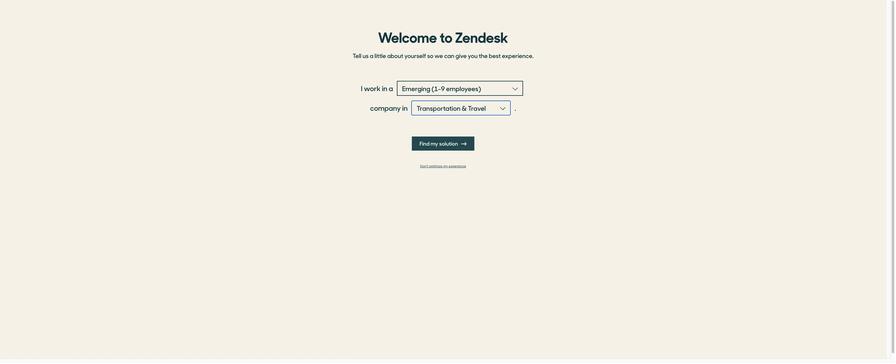 Task type: vqa. For each thing, say whether or not it's contained in the screenshot.
makes in the THE ZENDESK MAKES RUNNING YOUR ONLINE BUSINESS EASY WITH PRE-BUILT INTEGRATIONS THAT PROVIDE A SMOOTH CUSTOMER JOURNEY.
no



Task type: describe. For each thing, give the bounding box(es) containing it.
can
[[444, 51, 454, 60]]

optimize
[[429, 164, 442, 169]]

the
[[479, 51, 488, 60]]

us
[[363, 51, 369, 60]]

so
[[427, 51, 433, 60]]

company
[[370, 103, 401, 113]]

1 vertical spatial in
[[402, 103, 408, 113]]

best
[[489, 51, 501, 60]]

my inside button
[[431, 140, 438, 147]]

about
[[387, 51, 403, 60]]

experience.
[[502, 51, 534, 60]]

find     my solution button
[[412, 137, 474, 151]]

0 horizontal spatial a
[[370, 51, 373, 60]]

.
[[515, 103, 516, 113]]

arrow right image
[[461, 142, 467, 147]]

company in
[[370, 103, 408, 113]]

find
[[420, 140, 430, 147]]

i work in a
[[361, 83, 393, 93]]

work
[[364, 83, 381, 93]]



Task type: locate. For each thing, give the bounding box(es) containing it.
0 horizontal spatial my
[[431, 140, 438, 147]]

welcome to zendesk
[[378, 26, 508, 47]]

yourself
[[404, 51, 426, 60]]

find     my solution
[[420, 140, 459, 147]]

1 horizontal spatial in
[[402, 103, 408, 113]]

my
[[431, 140, 438, 147], [443, 164, 448, 169]]

to
[[440, 26, 453, 47]]

tell
[[353, 51, 361, 60]]

0 vertical spatial in
[[382, 83, 387, 93]]

a right us
[[370, 51, 373, 60]]

welcome
[[378, 26, 437, 47]]

don't optimize my experience
[[420, 164, 466, 169]]

my right optimize
[[443, 164, 448, 169]]

don't optimize my experience link
[[349, 164, 537, 169]]

1 horizontal spatial my
[[443, 164, 448, 169]]

zendesk
[[455, 26, 508, 47]]

a right work
[[389, 83, 393, 93]]

i
[[361, 83, 363, 93]]

1 horizontal spatial a
[[389, 83, 393, 93]]

don't
[[420, 164, 428, 169]]

in
[[382, 83, 387, 93], [402, 103, 408, 113]]

0 vertical spatial a
[[370, 51, 373, 60]]

experience
[[449, 164, 466, 169]]

give
[[456, 51, 467, 60]]

1 vertical spatial my
[[443, 164, 448, 169]]

tell us a little about yourself so we can give you the best experience.
[[353, 51, 534, 60]]

a
[[370, 51, 373, 60], [389, 83, 393, 93]]

little
[[375, 51, 386, 60]]

we
[[435, 51, 443, 60]]

1 vertical spatial a
[[389, 83, 393, 93]]

in right company
[[402, 103, 408, 113]]

my right find
[[431, 140, 438, 147]]

in right work
[[382, 83, 387, 93]]

0 vertical spatial my
[[431, 140, 438, 147]]

solution
[[439, 140, 458, 147]]

you
[[468, 51, 478, 60]]

0 horizontal spatial in
[[382, 83, 387, 93]]



